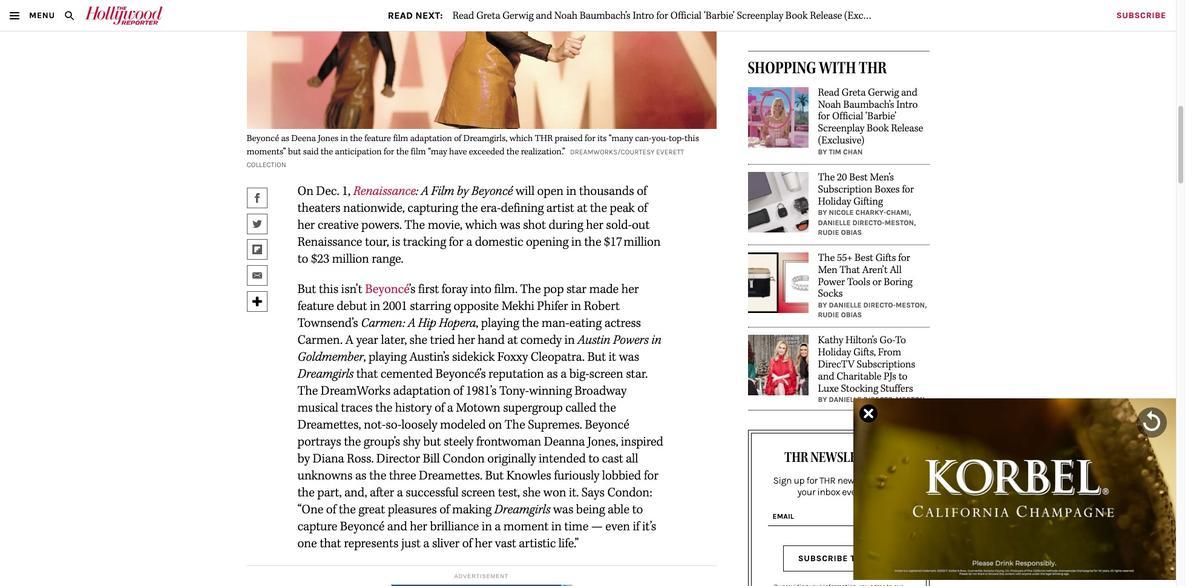 Task type: vqa. For each thing, say whether or not it's contained in the screenshot.
at
yes



Task type: locate. For each thing, give the bounding box(es) containing it.
1 by from the top
[[818, 148, 827, 156]]

feature up townsend's
[[298, 298, 334, 314]]

0 vertical spatial advertisement region
[[748, 0, 930, 29]]

broadway
[[575, 383, 627, 399]]

0 horizontal spatial feature
[[298, 298, 334, 314]]

but inside , playing austin's sidekick foxxy cleopatra. but it was dreamgirls
[[588, 349, 606, 365]]

tim
[[829, 148, 842, 156]]

all
[[626, 451, 638, 467]]

rudie down nicole
[[818, 228, 839, 237]]

sidekick
[[452, 349, 495, 365]]

beyoncé inside was being able to capture beyoncé and her brilliance in a moment in time — even if it's one that represents just a sliver of her vast artistic life."
[[340, 519, 385, 535]]

it
[[609, 349, 616, 365]]

$17 million
[[604, 234, 661, 250]]

2 rudie from the top
[[818, 311, 839, 319]]

but up bill
[[423, 434, 441, 450]]

powers
[[613, 332, 649, 348]]

with
[[819, 58, 857, 78]]

(exclusive)
[[845, 9, 891, 22], [818, 134, 865, 147]]

for
[[657, 9, 669, 22], [818, 110, 830, 123], [585, 133, 596, 144], [384, 146, 394, 157], [902, 183, 914, 196], [449, 234, 464, 250], [899, 251, 911, 265], [644, 468, 659, 484], [807, 475, 818, 486]]

1 horizontal spatial book
[[867, 122, 889, 135]]

subscribe
[[1117, 10, 1167, 21], [799, 553, 848, 564]]

1 horizontal spatial film
[[411, 146, 426, 157]]

as up the winning
[[547, 366, 558, 382]]

a left domestic
[[466, 234, 472, 250]]

0 vertical spatial playing
[[481, 315, 519, 331]]

danielle directo-meston link down nicole charky-chami link
[[818, 218, 914, 227]]

originally
[[488, 451, 536, 467]]

next:
[[416, 10, 443, 21]]

rudie down socks
[[818, 311, 839, 319]]

great
[[359, 502, 385, 518]]

to inside "sign up for thr news straight to your inbox every day"
[[896, 475, 904, 486]]

release up 'men's'
[[891, 122, 924, 135]]

advertisement region down vast
[[391, 584, 573, 586]]

greta inside read greta gerwig and noah baumbach's intro for official 'barbie' screenplay book release (exclusive) by tim chan
[[842, 86, 866, 99]]

screenplay inside read greta gerwig and noah baumbach's intro for official 'barbie' screenplay book release (exclusive) by tim chan
[[818, 122, 865, 135]]

carmen:
[[361, 315, 405, 331]]

renaissance link
[[353, 183, 416, 199]]

thr left "news"
[[820, 475, 836, 486]]

4 by from the top
[[818, 396, 827, 404]]

musical
[[298, 400, 338, 416]]

0 vertical spatial subscribe
[[1117, 10, 1167, 21]]

0 vertical spatial obias
[[841, 228, 862, 237]]

0 vertical spatial which
[[510, 133, 533, 144]]

star
[[567, 281, 587, 297]]

buy barbie screenplay image
[[748, 87, 809, 148]]

realization."
[[521, 146, 566, 157]]

playing inside , playing austin's sidekick foxxy cleopatra. but it was dreamgirls
[[369, 349, 407, 365]]

0 vertical spatial but
[[298, 281, 316, 297]]

1 vertical spatial adaptation
[[393, 383, 451, 399]]

the inside will open in thousands of theaters nationwide, capturing the era-defining artist at the peak of her creative powers. the movie, which was shot during her sold-out renaissance tour, is tracking for a domestic opening in the $17 million to $23 million range.
[[405, 217, 425, 233]]

beyoncé up jones,
[[585, 417, 630, 433]]

by inside the 55+ best gifts for men that aren't all power tools or boring socks by danielle directo-meston , rudie obias
[[818, 301, 827, 309]]

1 horizontal spatial was
[[553, 502, 574, 518]]

0 vertical spatial at
[[577, 200, 588, 216]]

a down three
[[397, 485, 403, 501]]

she
[[410, 332, 428, 348], [523, 485, 541, 501]]

0 vertical spatial best
[[850, 171, 868, 184]]

but inside that cemented beyoncé's reputation as a big-screen star. the dreamworks adaptation of 1981's tony-winning broadway musical traces the history of a motown supergroup called the dreamettes, not-so-loosely modeled on the supremes. beyoncé portrays the group's shy but steely frontwoman deanna jones, inspired by diana ross. director bill condon originally intended to cast all unknowns as the three dreamettes. but knowles furiously lobbied for the part, and, after a successful screen test, she won it. says condon: "one of the great pleasures of making
[[485, 468, 504, 484]]

read inside read greta gerwig and noah baumbach's intro for official 'barbie' screenplay book release (exclusive) by tim chan
[[818, 86, 840, 99]]

screenplay up shopping
[[737, 9, 784, 22]]

but left it
[[588, 349, 606, 365]]

read
[[453, 9, 474, 22], [388, 10, 413, 21], [818, 86, 840, 99]]

to inside that cemented beyoncé's reputation as a big-screen star. the dreamworks adaptation of 1981's tony-winning broadway musical traces the history of a motown supergroup called the dreamettes, not-so-loosely modeled on the supremes. beyoncé portrays the group's shy but steely frontwoman deanna jones, inspired by diana ross. director bill condon originally intended to cast all unknowns as the three dreamettes. but knowles furiously lobbied for the part, and, after a successful screen test, she won it. says condon: "one of the great pleasures of making
[[589, 451, 600, 467]]

0 horizontal spatial which
[[465, 217, 497, 233]]

advertisement region up with
[[748, 0, 930, 29]]

best for men's
[[850, 171, 868, 184]]

0 vertical spatial renaissance
[[353, 183, 416, 199]]

in right powers
[[652, 332, 662, 348]]

inbox
[[818, 486, 840, 498]]

she inside that cemented beyoncé's reputation as a big-screen star. the dreamworks adaptation of 1981's tony-winning broadway musical traces the history of a motown supergroup called the dreamettes, not-so-loosely modeled on the supremes. beyoncé portrays the group's shy but steely frontwoman deanna jones, inspired by diana ross. director bill condon originally intended to cast all unknowns as the three dreamettes. but knowles furiously lobbied for the part, and, after a successful screen test, she won it. says condon: "one of the great pleasures of making
[[523, 485, 541, 501]]

was inside was being able to capture beyoncé and her brilliance in a moment in time — even if it's one that represents just a sliver of her vast artistic life."
[[553, 502, 574, 518]]

gifting
[[854, 195, 883, 208]]

1 horizontal spatial greta
[[842, 86, 866, 99]]

's
[[409, 281, 416, 297]]

bill
[[423, 451, 440, 467]]

1 vertical spatial was
[[619, 349, 640, 365]]

2 vertical spatial directo-
[[864, 396, 896, 404]]

playing inside , playing the man-eating actress carmen. a year later, she tried her hand at comedy in
[[481, 315, 519, 331]]

a left 'hip'
[[408, 315, 415, 331]]

range.
[[372, 251, 404, 267]]

0 horizontal spatial film
[[393, 133, 408, 144]]

her inside , playing the man-eating actress carmen. a year later, she tried her hand at comedy in
[[458, 332, 475, 348]]

that inside was being able to capture beyoncé and her brilliance in a moment in time — even if it's one that represents just a sliver of her vast artistic life."
[[320, 536, 341, 552]]

0 vertical spatial a
[[421, 183, 429, 199]]

2 rudie obias link from the top
[[818, 311, 862, 319]]

in inside 'austin powers in goldmember'
[[652, 332, 662, 348]]

1 horizontal spatial that
[[356, 366, 378, 382]]

, inside , playing the man-eating actress carmen. a year later, she tried her hand at comedy in
[[476, 315, 479, 331]]

adaptation up ""may"
[[410, 133, 452, 144]]

0 vertical spatial directo-
[[853, 218, 885, 227]]

1 horizontal spatial gerwig
[[868, 86, 899, 99]]

million
[[332, 251, 369, 267]]

was inside , playing austin's sidekick foxxy cleopatra. but it was dreamgirls
[[619, 349, 640, 365]]

but up test,
[[485, 468, 504, 484]]

, inside the 55+ best gifts for men that aren't all power tools or boring socks by danielle directo-meston , rudie obias
[[925, 301, 927, 309]]

to inside was being able to capture beyoncé and her brilliance in a moment in time — even if it's one that represents just a sliver of her vast artistic life."
[[632, 502, 643, 518]]

1 horizontal spatial read
[[453, 9, 474, 22]]

1 vertical spatial best
[[855, 251, 874, 265]]

holiday left gifts,
[[818, 346, 852, 359]]

0 horizontal spatial 'barbie'
[[704, 9, 735, 22]]

read down with
[[818, 86, 840, 99]]

best inside the 20 best men's subscription boxes for holiday gifting by nicole charky-chami , danielle directo-meston , rudie obias
[[850, 171, 868, 184]]

"one
[[298, 502, 324, 518]]

1 vertical spatial danielle
[[829, 301, 862, 309]]

this inside beyoncé as deena jones in the feature film adaptation of dreamgirls, which thr praised for its "many can-you-top-this moments" but said the anticipation for the film "may have exceeded the realization."
[[685, 133, 699, 144]]

today
[[851, 553, 879, 564]]

renaissance up nationwide,
[[353, 183, 416, 199]]

subscribe inside button
[[799, 553, 848, 564]]

a inside , playing the man-eating actress carmen. a year later, she tried her hand at comedy in
[[345, 332, 354, 348]]

advertisement region
[[748, 0, 930, 29], [391, 584, 573, 586]]

1 vertical spatial but
[[588, 349, 606, 365]]

0 horizontal spatial at
[[508, 332, 518, 348]]

1 horizontal spatial baumbach's
[[844, 98, 895, 111]]

(exclusive) up with
[[845, 9, 891, 22]]

foray
[[442, 281, 468, 297]]

traces
[[341, 400, 373, 416]]

0 horizontal spatial screenplay
[[737, 9, 784, 22]]

at inside will open in thousands of theaters nationwide, capturing the era-defining artist at the peak of her creative powers. the movie, which was shot during her sold-out renaissance tour, is tracking for a domestic opening in the $17 million to $23 million range.
[[577, 200, 588, 216]]

the up tracking
[[405, 217, 425, 233]]

2001
[[383, 298, 407, 314]]

by left tim
[[818, 148, 827, 156]]

2 obias from the top
[[841, 311, 862, 319]]

cast
[[602, 451, 623, 467]]

:
[[416, 183, 418, 199]]

1 vertical spatial danielle directo-meston link
[[829, 301, 925, 309]]

danielle inside kathy hilton's go-to holiday gifts, from directv subscriptions and charitable pjs to luxe stocking stuffers by danielle directo-meston
[[829, 396, 862, 404]]

in right jones
[[341, 133, 348, 144]]

1 horizontal spatial intro
[[897, 98, 918, 111]]

0 horizontal spatial subscribe
[[799, 553, 848, 564]]

tour,
[[365, 234, 389, 250]]

1 vertical spatial feature
[[298, 298, 334, 314]]

group's
[[364, 434, 400, 450]]

0 vertical spatial danielle
[[818, 218, 851, 227]]

subscribe today button
[[783, 545, 894, 571]]

directo- down or
[[864, 301, 896, 309]]

'barbie' inside read greta gerwig and noah baumbach's intro for official 'barbie' screenplay book release (exclusive) by tim chan
[[866, 110, 897, 123]]

feature up the anticipation
[[365, 133, 391, 144]]

book up shopping
[[786, 9, 808, 22]]

1 vertical spatial noah
[[818, 98, 841, 111]]

2 horizontal spatial a
[[421, 183, 429, 199]]

2 horizontal spatial was
[[619, 349, 640, 365]]

0 horizontal spatial read
[[388, 10, 413, 21]]

able
[[608, 502, 630, 518]]

1 vertical spatial screen
[[461, 485, 495, 501]]

read greta gerwig and noah baumbach's intro for official 'barbie' screenplay book release (exclusive) by tim chan
[[818, 86, 924, 156]]

her up sidekick at the bottom of the page
[[458, 332, 475, 348]]

dreamgirls inside , playing austin's sidekick foxxy cleopatra. but it was dreamgirls
[[298, 366, 354, 382]]

1 vertical spatial read greta gerwig and noah baumbach's intro for official 'barbie' screenplay book release (exclusive) link
[[818, 86, 924, 147]]

subscriptions
[[857, 358, 916, 371]]

gerwig inside read greta gerwig and noah baumbach's intro for official 'barbie' screenplay book release (exclusive) by tim chan
[[868, 86, 899, 99]]

1 horizontal spatial she
[[523, 485, 541, 501]]

directo- down stuffers
[[864, 396, 896, 404]]

adaptation inside that cemented beyoncé's reputation as a big-screen star. the dreamworks adaptation of 1981's tony-winning broadway musical traces the history of a motown supergroup called the dreamettes, not-so-loosely modeled on the supremes. beyoncé portrays the group's shy but steely frontwoman deanna jones, inspired by diana ross. director bill condon originally intended to cast all unknowns as the three dreamettes. but knowles furiously lobbied for the part, and, after a successful screen test, she won it. says condon: "one of the great pleasures of making
[[393, 383, 451, 399]]

film left ""may"
[[411, 146, 426, 157]]

1 horizontal spatial a
[[408, 315, 415, 331]]

thr up "realization.""
[[535, 133, 553, 144]]

screen up making in the bottom left of the page
[[461, 485, 495, 501]]

that inside that cemented beyoncé's reputation as a big-screen star. the dreamworks adaptation of 1981's tony-winning broadway musical traces the history of a motown supergroup called the dreamettes, not-so-loosely modeled on the supremes. beyoncé portrays the group's shy but steely frontwoman deanna jones, inspired by diana ross. director bill condon originally intended to cast all unknowns as the three dreamettes. but knowles furiously lobbied for the part, and, after a successful screen test, she won it. says condon: "one of the great pleasures of making
[[356, 366, 378, 382]]

furiously
[[554, 468, 600, 484]]

meston
[[885, 218, 914, 227], [896, 301, 925, 309], [896, 396, 925, 404]]

thr up up
[[785, 448, 809, 466]]

film up on dec. 1, renaissance : a film by beyoncé
[[393, 133, 408, 144]]

1 vertical spatial rudie
[[818, 311, 839, 319]]

0 horizontal spatial noah
[[555, 9, 578, 22]]

frontwoman
[[476, 434, 541, 450]]

2 by from the top
[[818, 208, 827, 217]]

1 vertical spatial film
[[411, 146, 426, 157]]

this right you-
[[685, 133, 699, 144]]

gerwig for read greta gerwig and noah baumbach's intro for official 'barbie' screenplay book release (exclusive) by tim chan
[[868, 86, 899, 99]]

her inside 's first foray into film. the pop star made her feature debut in 2001 starring opposite mekhi phifer in robert townsend's
[[622, 281, 639, 297]]

2 vertical spatial danielle directo-meston link
[[829, 396, 925, 404]]

noah for read greta gerwig and noah baumbach's intro for official 'barbie' screenplay book release (exclusive) by tim chan
[[818, 98, 841, 111]]

exceeded
[[469, 146, 505, 157]]

tried
[[430, 332, 455, 348]]

a left big-
[[561, 366, 567, 382]]

holiday up nicole
[[818, 195, 852, 208]]

0 horizontal spatial dreamgirls
[[298, 366, 354, 382]]

said
[[303, 146, 319, 157]]

to right pjs
[[899, 370, 908, 383]]

danielle down socks
[[829, 301, 862, 309]]

creative
[[318, 217, 359, 233]]

0 horizontal spatial release
[[810, 9, 842, 22]]

pop
[[544, 281, 564, 297]]

nationwide,
[[343, 200, 405, 216]]

(exclusive) inside read greta gerwig and noah baumbach's intro for official 'barbie' screenplay book release (exclusive) by tim chan
[[818, 134, 865, 147]]

0 horizontal spatial official
[[671, 9, 702, 22]]

playing down later,
[[369, 349, 407, 365]]

as left 'deena'
[[281, 133, 289, 144]]

meston down stuffers
[[896, 396, 925, 404]]

best for gifts
[[855, 251, 874, 265]]

she down carmen: a hip hopera
[[410, 332, 428, 348]]

(exclusive) up tim chan link
[[818, 134, 865, 147]]

and inside read greta gerwig and noah baumbach's intro for official 'barbie' screenplay book release (exclusive) by tim chan
[[902, 86, 918, 99]]

1 vertical spatial official
[[833, 110, 864, 123]]

playing
[[481, 315, 519, 331], [369, 349, 407, 365]]

robert
[[584, 298, 620, 314]]

1 vertical spatial by
[[298, 451, 310, 467]]

intro inside read greta gerwig and noah baumbach's intro for official 'barbie' screenplay book release (exclusive) by tim chan
[[897, 98, 918, 111]]

to up 'if'
[[632, 502, 643, 518]]

pjs
[[884, 370, 897, 383]]

0 horizontal spatial screen
[[461, 485, 495, 501]]

to inside will open in thousands of theaters nationwide, capturing the era-defining artist at the peak of her creative powers. the movie, which was shot during her sold-out renaissance tour, is tracking for a domestic opening in the $17 million to $23 million range.
[[298, 251, 308, 267]]

1 vertical spatial holiday
[[818, 346, 852, 359]]

official
[[671, 9, 702, 22], [833, 110, 864, 123]]

intro for read greta gerwig and noah baumbach's intro for official 'barbie' screenplay book release (exclusive) by tim chan
[[897, 98, 918, 111]]

the inside the 20 best men's subscription boxes for holiday gifting by nicole charky-chami , danielle directo-meston , rudie obias
[[818, 171, 835, 184]]

danielle directo-meston link down or
[[829, 301, 925, 309]]

—
[[591, 519, 603, 535]]

and inside was being able to capture beyoncé and her brilliance in a moment in time — even if it's one that represents just a sliver of her vast artistic life."
[[387, 519, 407, 535]]

2 vertical spatial danielle
[[829, 396, 862, 404]]

beyoncé up moments"
[[247, 133, 279, 144]]

to left cast
[[589, 451, 600, 467]]

the inside 's first foray into film. the pop star made her feature debut in 2001 starring opposite mekhi phifer in robert townsend's
[[520, 281, 541, 297]]

renaissance down 'creative'
[[298, 234, 362, 250]]

from
[[878, 346, 902, 359]]

best right 20
[[850, 171, 868, 184]]

1 vertical spatial but
[[423, 434, 441, 450]]

the up the anticipation
[[350, 133, 363, 144]]

that cemented beyoncé's reputation as a big-screen star. the dreamworks adaptation of 1981's tony-winning broadway musical traces the history of a motown supergroup called the dreamettes, not-so-loosely modeled on the supremes. beyoncé portrays the group's shy but steely frontwoman deanna jones, inspired by diana ross. director bill condon originally intended to cast all unknowns as the three dreamettes. but knowles furiously lobbied for the part, and, after a successful screen test, she won it. says condon: "one of the great pleasures of making
[[298, 366, 663, 518]]

0 horizontal spatial baumbach's
[[580, 9, 631, 22]]

1 obias from the top
[[841, 228, 862, 237]]

dreamgirls down goldmember
[[298, 366, 354, 382]]

beyoncé up 2001
[[365, 281, 409, 297]]

1 horizontal spatial 'barbie'
[[866, 110, 897, 123]]

danielle down stocking
[[829, 396, 862, 404]]

kathy
[[818, 334, 844, 347]]

official inside read greta gerwig and noah baumbach's intro for official 'barbie' screenplay book release (exclusive) by tim chan
[[833, 110, 864, 123]]

0 vertical spatial intro
[[633, 9, 654, 22]]

for inside "sign up for thr news straight to your inbox every day"
[[807, 475, 818, 486]]

book for read greta gerwig and noah baumbach's intro for official 'barbie' screenplay book release (exclusive) by tim chan
[[867, 122, 889, 135]]

best right 55+
[[855, 251, 874, 265]]

1 rudie from the top
[[818, 228, 839, 237]]

the left ""may"
[[396, 146, 409, 157]]

chami
[[887, 208, 910, 217]]

0 horizontal spatial she
[[410, 332, 428, 348]]

a
[[421, 183, 429, 199], [408, 315, 415, 331], [345, 332, 354, 348]]

was up domestic
[[500, 217, 521, 233]]

baumbach's inside read greta gerwig and noah baumbach's intro for official 'barbie' screenplay book release (exclusive) by tim chan
[[844, 98, 895, 111]]

1 horizontal spatial as
[[355, 468, 367, 484]]

gifts
[[876, 251, 896, 265]]

phifer
[[537, 298, 568, 314]]

1 vertical spatial rudie obias link
[[818, 311, 862, 319]]

she down knowles
[[523, 485, 541, 501]]

playing for austin's
[[369, 349, 407, 365]]

rudie obias link down nicole
[[818, 228, 862, 237]]

danielle down nicole
[[818, 218, 851, 227]]

dreamgirls up moment
[[494, 502, 551, 518]]

1 horizontal spatial at
[[577, 200, 588, 216]]

0 horizontal spatial greta
[[476, 9, 501, 22]]

0 vertical spatial holiday
[[818, 195, 852, 208]]

1 horizontal spatial advertisement region
[[748, 0, 930, 29]]

0 horizontal spatial gerwig
[[503, 9, 534, 22]]

gifts,
[[854, 346, 876, 359]]

thr inside beyoncé as deena jones in the feature film adaptation of dreamgirls, which thr praised for its "many can-you-top-this moments" but said the anticipation for the film "may have exceeded the realization."
[[535, 133, 553, 144]]

that up dreamworks
[[356, 366, 378, 382]]

the up frontwoman
[[505, 417, 525, 433]]

noah inside read greta gerwig and noah baumbach's intro for official 'barbie' screenplay book release (exclusive) by tim chan
[[818, 98, 841, 111]]

1 horizontal spatial official
[[833, 110, 864, 123]]

0 vertical spatial book
[[786, 9, 808, 22]]

thr
[[859, 58, 887, 78], [535, 133, 553, 144], [785, 448, 809, 466], [820, 475, 836, 486]]

but down '$23'
[[298, 281, 316, 297]]

0 vertical spatial this
[[685, 133, 699, 144]]

1 horizontal spatial subscribe
[[1117, 10, 1167, 21]]

rudie inside the 55+ best gifts for men that aren't all power tools or boring socks by danielle directo-meston , rudie obias
[[818, 311, 839, 319]]

stuffers
[[881, 382, 913, 395]]

the down broadway
[[599, 400, 616, 416]]

a up vast
[[495, 519, 501, 535]]

3 by from the top
[[818, 301, 827, 309]]

best inside the 55+ best gifts for men that aren't all power tools or boring socks by danielle directo-meston , rudie obias
[[855, 251, 874, 265]]

book inside read greta gerwig and noah baumbach's intro for official 'barbie' screenplay book release (exclusive) by tim chan
[[867, 122, 889, 135]]

by right film
[[457, 183, 469, 199]]

baumbach's for read greta gerwig and noah baumbach's intro for official 'barbie' screenplay book release (exclusive) by tim chan
[[844, 98, 895, 111]]

meston down chami
[[885, 218, 914, 227]]

1 vertical spatial as
[[547, 366, 558, 382]]

feature
[[365, 133, 391, 144], [298, 298, 334, 314]]

meston inside the 55+ best gifts for men that aren't all power tools or boring socks by danielle directo-meston , rudie obias
[[896, 301, 925, 309]]

shopping with thr
[[748, 58, 887, 78]]

1 horizontal spatial noah
[[818, 98, 841, 111]]

dreamgirls,
[[463, 133, 508, 144]]

will open in thousands of theaters nationwide, capturing the era-defining artist at the peak of her creative powers. the movie, which was shot during her sold-out renaissance tour, is tracking for a domestic opening in the $17 million to $23 million range.
[[298, 183, 661, 267]]

chan
[[844, 148, 863, 156]]

by inside that cemented beyoncé's reputation as a big-screen star. the dreamworks adaptation of 1981's tony-winning broadway musical traces the history of a motown supergroup called the dreamettes, not-so-loosely modeled on the supremes. beyoncé portrays the group's shy but steely frontwoman deanna jones, inspired by diana ross. director bill condon originally intended to cast all unknowns as the three dreamettes. but knowles furiously lobbied for the part, and, after a successful screen test, she won it. says condon: "one of the great pleasures of making
[[298, 451, 310, 467]]

a right :
[[421, 183, 429, 199]]

0 vertical spatial gerwig
[[503, 9, 534, 22]]

1 vertical spatial obias
[[841, 311, 862, 319]]

boxes
[[875, 183, 900, 196]]

to right straight
[[896, 475, 904, 486]]

1 vertical spatial release
[[891, 122, 924, 135]]

directo- inside kathy hilton's go-to holiday gifts, from directv subscriptions and charitable pjs to luxe stocking stuffers by danielle directo-meston
[[864, 396, 896, 404]]

as inside beyoncé as deena jones in the feature film adaptation of dreamgirls, which thr praised for its "many can-you-top-this moments" but said the anticipation for the film "may have exceeded the realization."
[[281, 133, 289, 144]]

foxxy
[[498, 349, 528, 365]]

as
[[281, 133, 289, 144], [547, 366, 558, 382], [355, 468, 367, 484]]

0 horizontal spatial advertisement region
[[391, 584, 573, 586]]

playing for the
[[481, 315, 519, 331]]

dreamworks
[[321, 383, 391, 399]]

and inside kathy hilton's go-to holiday gifts, from directv subscriptions and charitable pjs to luxe stocking stuffers by danielle directo-meston
[[818, 370, 835, 383]]

the up not-
[[375, 400, 393, 416]]

1 horizontal spatial screen
[[590, 366, 623, 382]]

2 holiday from the top
[[818, 346, 852, 359]]

1 vertical spatial this
[[319, 281, 339, 297]]

that
[[840, 263, 860, 277]]

2 vertical spatial was
[[553, 502, 574, 518]]

for inside will open in thousands of theaters nationwide, capturing the era-defining artist at the peak of her creative powers. the movie, which was shot during her sold-out renaissance tour, is tracking for a domestic opening in the $17 million to $23 million range.
[[449, 234, 464, 250]]

which up "realization.""
[[510, 133, 533, 144]]

after
[[370, 485, 394, 501]]

1 vertical spatial book
[[867, 122, 889, 135]]

the 55+ best gifts for men that aren't all power tools or boring socks link
[[818, 251, 913, 301]]

thr inside "sign up for thr news straight to your inbox every day"
[[820, 475, 836, 486]]

in down 'star'
[[571, 298, 581, 314]]

directo- down nicole charky-chami link
[[853, 218, 885, 227]]

the down the thousands
[[590, 200, 607, 216]]

tim chan link
[[829, 148, 863, 156]]

0 vertical spatial (exclusive)
[[845, 9, 891, 22]]

book up 'men's'
[[867, 122, 889, 135]]

1 horizontal spatial feature
[[365, 133, 391, 144]]

subscribe for subscribe today
[[799, 553, 848, 564]]

represents
[[344, 536, 399, 552]]

release inside read greta gerwig and noah baumbach's intro for official 'barbie' screenplay book release (exclusive) by tim chan
[[891, 122, 924, 135]]

the up mekhi
[[520, 281, 541, 297]]

adaptation up history
[[393, 383, 451, 399]]

in down during
[[571, 234, 582, 250]]

0 vertical spatial baumbach's
[[580, 9, 631, 22]]

1 vertical spatial screenplay
[[818, 122, 865, 135]]

0 horizontal spatial that
[[320, 536, 341, 552]]

obias down nicole
[[841, 228, 862, 237]]

0 vertical spatial film
[[393, 133, 408, 144]]

the up comedy
[[522, 315, 539, 331]]

intro
[[633, 9, 654, 22], [897, 98, 918, 111]]

Email email field
[[768, 507, 910, 525]]

0 vertical spatial by
[[457, 183, 469, 199]]

meston inside the 20 best men's subscription boxes for holiday gifting by nicole charky-chami , danielle directo-meston , rudie obias
[[885, 218, 914, 227]]

'barbie' for read greta gerwig and noah baumbach's intro for official 'barbie' screenplay book release (exclusive)
[[704, 9, 735, 22]]

was down won
[[553, 502, 574, 518]]

playing up hand
[[481, 315, 519, 331]]

in inside , playing the man-eating actress carmen. a year later, she tried her hand at comedy in
[[565, 332, 575, 348]]

test,
[[498, 485, 520, 501]]

this left isn't
[[319, 281, 339, 297]]

1 vertical spatial directo-
[[864, 301, 896, 309]]

the down jones
[[321, 146, 333, 157]]

adaptation
[[410, 133, 452, 144], [393, 383, 451, 399]]

official for read greta gerwig and noah baumbach's intro for official 'barbie' screenplay book release (exclusive) by tim chan
[[833, 110, 864, 123]]

1 horizontal spatial this
[[685, 133, 699, 144]]

official for read greta gerwig and noah baumbach's intro for official 'barbie' screenplay book release (exclusive)
[[671, 9, 702, 22]]

1 holiday from the top
[[818, 195, 852, 208]]

1 horizontal spatial but
[[423, 434, 441, 450]]

danielle inside the 20 best men's subscription boxes for holiday gifting by nicole charky-chami , danielle directo-meston , rudie obias
[[818, 218, 851, 227]]

as down ross.
[[355, 468, 367, 484]]

by down luxe
[[818, 396, 827, 404]]

release for read greta gerwig and noah baumbach's intro for official 'barbie' screenplay book release (exclusive)
[[810, 9, 842, 22]]

0 vertical spatial adaptation
[[410, 133, 452, 144]]

0 horizontal spatial book
[[786, 9, 808, 22]]



Task type: describe. For each thing, give the bounding box(es) containing it.
shot
[[523, 217, 546, 233]]

out
[[632, 217, 650, 233]]

tracking
[[403, 234, 446, 250]]

gerwig for read greta gerwig and noah baumbach's intro for official 'barbie' screenplay book release (exclusive)
[[503, 9, 534, 22]]

read for read next:
[[388, 10, 413, 21]]

the inside the 55+ best gifts for men that aren't all power tools or boring socks by danielle directo-meston , rudie obias
[[818, 251, 835, 265]]

by inside read greta gerwig and noah baumbach's intro for official 'barbie' screenplay book release (exclusive) by tim chan
[[818, 148, 827, 156]]

danielle inside the 55+ best gifts for men that aren't all power tools or boring socks by danielle directo-meston , rudie obias
[[829, 301, 862, 309]]

directo- inside the 20 best men's subscription boxes for holiday gifting by nicole charky-chami , danielle directo-meston , rudie obias
[[853, 218, 885, 227]]

of inside was being able to capture beyoncé and her brilliance in a moment in time — even if it's one that represents just a sliver of her vast artistic life."
[[462, 536, 472, 552]]

in up carmen:
[[370, 298, 380, 314]]

open
[[537, 183, 564, 199]]

called
[[566, 400, 597, 416]]

(exclusive) for read greta gerwig and noah baumbach's intro for official 'barbie' screenplay book release (exclusive) by tim chan
[[818, 134, 865, 147]]

anticipation
[[335, 146, 382, 157]]

dreamgirls image
[[247, 0, 717, 129]]

luxe
[[818, 382, 839, 395]]

thr newsletters
[[785, 448, 893, 466]]

life."
[[559, 536, 579, 552]]

the down and,
[[339, 502, 356, 518]]

capture
[[298, 519, 337, 535]]

pleasures
[[388, 502, 437, 518]]

2 vertical spatial as
[[355, 468, 367, 484]]

later,
[[381, 332, 407, 348]]

ross.
[[347, 451, 374, 467]]

during
[[549, 217, 584, 233]]

sliver
[[432, 536, 460, 552]]

screenplay for read greta gerwig and noah baumbach's intro for official 'barbie' screenplay book release (exclusive) by tim chan
[[818, 122, 865, 135]]

release for read greta gerwig and noah baumbach's intro for official 'barbie' screenplay book release (exclusive) by tim chan
[[891, 122, 924, 135]]

1 horizontal spatial dreamgirls
[[494, 502, 551, 518]]

(exclusive) for read greta gerwig and noah baumbach's intro for official 'barbie' screenplay book release (exclusive)
[[845, 9, 891, 22]]

the up after on the bottom of page
[[369, 468, 386, 484]]

directo- inside the 55+ best gifts for men that aren't all power tools or boring socks by danielle directo-meston , rudie obias
[[864, 301, 896, 309]]

menu button
[[10, 0, 55, 31]]

feature inside 's first foray into film. the pop star made her feature debut in 2001 starring opposite mekhi phifer in robert townsend's
[[298, 298, 334, 314]]

feature inside beyoncé as deena jones in the feature film adaptation of dreamgirls, which thr praised for its "many can-you-top-this moments" but said the anticipation for the film "may have exceeded the realization."
[[365, 133, 391, 144]]

up
[[794, 475, 805, 486]]

starring
[[410, 298, 451, 314]]

deena
[[291, 133, 316, 144]]

it's
[[643, 519, 657, 535]]

noah for read greta gerwig and noah baumbach's intro for official 'barbie' screenplay book release (exclusive)
[[555, 9, 578, 22]]

but inside that cemented beyoncé's reputation as a big-screen star. the dreamworks adaptation of 1981's tony-winning broadway musical traces the history of a motown supergroup called the dreamettes, not-so-loosely modeled on the supremes. beyoncé portrays the group's shy but steely frontwoman deanna jones, inspired by diana ross. director bill condon originally intended to cast all unknowns as the three dreamettes. but knowles furiously lobbied for the part, and, after a successful screen test, she won it. says condon: "one of the great pleasures of making
[[423, 434, 441, 450]]

in inside beyoncé as deena jones in the feature film adaptation of dreamgirls, which thr praised for its "many can-you-top-this moments" but said the anticipation for the film "may have exceeded the realization."
[[341, 133, 348, 144]]

1 horizontal spatial by
[[457, 183, 469, 199]]

was inside will open in thousands of theaters nationwide, capturing the era-defining artist at the peak of her creative powers. the movie, which was shot during her sold-out renaissance tour, is tracking for a domestic opening in the $17 million to $23 million range.
[[500, 217, 521, 233]]

for inside the 55+ best gifts for men that aren't all power tools or boring socks by danielle directo-meston , rudie obias
[[899, 251, 911, 265]]

newsletters
[[811, 448, 893, 466]]

unknowns
[[298, 468, 353, 484]]

dreamettes,
[[298, 417, 361, 433]]

says
[[582, 485, 605, 501]]

's first foray into film. the pop star made her feature debut in 2001 starring opposite mekhi phifer in robert townsend's
[[298, 281, 639, 331]]

thousands
[[579, 183, 634, 199]]

the 20 best men's subscription boxes for holiday gifting by nicole charky-chami , danielle directo-meston , rudie obias
[[818, 171, 916, 237]]

the right 'exceeded'
[[507, 146, 519, 157]]

collection
[[247, 161, 286, 169]]

charitable
[[837, 370, 882, 383]]

to inside kathy hilton's go-to holiday gifts, from directv subscriptions and charitable pjs to luxe stocking stuffers by danielle directo-meston
[[899, 370, 908, 383]]

hopera
[[439, 315, 476, 331]]

so-
[[386, 417, 402, 433]]

into
[[471, 281, 492, 297]]

danielle directo-meston link for best
[[829, 301, 925, 309]]

the left era-
[[461, 200, 478, 216]]

subscribe for subscribe link
[[1117, 10, 1167, 21]]

"may
[[428, 146, 447, 157]]

first
[[418, 281, 439, 297]]

on
[[489, 417, 502, 433]]

domestic
[[475, 234, 524, 250]]

big-
[[570, 366, 590, 382]]

everdure cube portable charcoal grill and mvmt bracelet image
[[748, 252, 809, 313]]

year
[[356, 332, 378, 348]]

her down the theaters
[[298, 217, 315, 233]]

for inside that cemented beyoncé's reputation as a big-screen star. the dreamworks adaptation of 1981's tony-winning broadway musical traces the history of a motown supergroup called the dreamettes, not-so-loosely modeled on the supremes. beyoncé portrays the group's shy but steely frontwoman deanna jones, inspired by diana ross. director bill condon originally intended to cast all unknowns as the three dreamettes. but knowles furiously lobbied for the part, and, after a successful screen test, she won it. says condon: "one of the great pleasures of making
[[644, 468, 659, 484]]

tony-
[[499, 383, 529, 399]]

on
[[298, 183, 314, 199]]

'barbie' for read greta gerwig and noah baumbach's intro for official 'barbie' screenplay book release (exclusive) by tim chan
[[866, 110, 897, 123]]

meston inside kathy hilton's go-to holiday gifts, from directv subscriptions and charitable pjs to luxe stocking stuffers by danielle directo-meston
[[896, 396, 925, 404]]

holiday inside kathy hilton's go-to holiday gifts, from directv subscriptions and charitable pjs to luxe stocking stuffers by danielle directo-meston
[[818, 346, 852, 359]]

powers.
[[361, 217, 402, 233]]

three
[[389, 468, 416, 484]]

tools
[[847, 275, 871, 289]]

won
[[543, 485, 566, 501]]

it.
[[569, 485, 579, 501]]

20
[[837, 171, 847, 184]]

part,
[[317, 485, 342, 501]]

hand
[[478, 332, 505, 348]]

eating
[[570, 315, 602, 331]]

peak
[[610, 200, 635, 216]]

0 horizontal spatial this
[[319, 281, 339, 297]]

which inside will open in thousands of theaters nationwide, capturing the era-defining artist at the peak of her creative powers. the movie, which was shot during her sold-out renaissance tour, is tracking for a domestic opening in the $17 million to $23 million range.
[[465, 217, 497, 233]]

at inside , playing the man-eating actress carmen. a year later, she tried her hand at comedy in
[[508, 332, 518, 348]]

sign
[[773, 475, 792, 486]]

by inside kathy hilton's go-to holiday gifts, from directv subscriptions and charitable pjs to luxe stocking stuffers by danielle directo-meston
[[818, 396, 827, 404]]

the up ross.
[[344, 434, 361, 450]]

read for read greta gerwig and noah baumbach's intro for official 'barbie' screenplay book release (exclusive)
[[453, 9, 474, 22]]

intro for read greta gerwig and noah baumbach's intro for official 'barbie' screenplay book release (exclusive)
[[633, 9, 654, 22]]

0 vertical spatial read greta gerwig and noah baumbach's intro for official 'barbie' screenplay book release (exclusive) link
[[453, 9, 891, 22]]

subscribe today
[[799, 553, 879, 564]]

socks
[[818, 287, 843, 301]]

beyoncé link
[[365, 281, 409, 297]]

winning
[[529, 383, 572, 399]]

the up musical on the bottom of page
[[298, 383, 318, 399]]

loosely
[[402, 417, 437, 433]]

2 horizontal spatial as
[[547, 366, 558, 382]]

for inside the 20 best men's subscription boxes for holiday gifting by nicole charky-chami , danielle directo-meston , rudie obias
[[902, 183, 914, 196]]

the inside , playing the man-eating actress carmen. a year later, she tried her hand at comedy in
[[522, 315, 539, 331]]

breo box tech subscription box image
[[748, 172, 809, 232]]

beyoncé inside beyoncé as deena jones in the feature film adaptation of dreamgirls, which thr praised for its "many can-you-top-this moments" but said the anticipation for the film "may have exceeded the realization."
[[247, 133, 279, 144]]

which inside beyoncé as deena jones in the feature film adaptation of dreamgirls, which thr praised for its "many can-you-top-this moments" but said the anticipation for the film "may have exceeded the realization."
[[510, 133, 533, 144]]

beyoncé inside that cemented beyoncé's reputation as a big-screen star. the dreamworks adaptation of 1981's tony-winning broadway musical traces the history of a motown supergroup called the dreamettes, not-so-loosely modeled on the supremes. beyoncé portrays the group's shy but steely frontwoman deanna jones, inspired by diana ross. director bill condon originally intended to cast all unknowns as the three dreamettes. but knowles furiously lobbied for the part, and, after a successful screen test, she won it. says condon: "one of the great pleasures of making
[[585, 417, 630, 433]]

the left $17 million
[[585, 234, 602, 250]]

book for read greta gerwig and noah baumbach's intro for official 'barbie' screenplay book release (exclusive)
[[786, 9, 808, 22]]

by inside the 20 best men's subscription boxes for holiday gifting by nicole charky-chami , danielle directo-meston , rudie obias
[[818, 208, 827, 217]]

obias inside the 20 best men's subscription boxes for holiday gifting by nicole charky-chami , danielle directo-meston , rudie obias
[[841, 228, 862, 237]]

holiday inside the 20 best men's subscription boxes for holiday gifting by nicole charky-chami , danielle directo-meston , rudie obias
[[818, 195, 852, 208]]

everett
[[657, 148, 684, 156]]

inspired
[[621, 434, 663, 450]]

its
[[598, 133, 607, 144]]

0 vertical spatial danielle directo-meston link
[[818, 218, 914, 227]]

0 vertical spatial screen
[[590, 366, 623, 382]]

sign up for thr news straight to your inbox every day
[[773, 475, 904, 498]]

supergroup
[[503, 400, 563, 416]]

greta for read greta gerwig and noah baumbach's intro for official 'barbie' screenplay book release (exclusive)
[[476, 9, 501, 22]]

but inside beyoncé as deena jones in the feature film adaptation of dreamgirls, which thr praised for its "many can-you-top-this moments" but said the anticipation for the film "may have exceeded the realization."
[[288, 146, 301, 157]]

her left vast
[[475, 536, 492, 552]]

1 rudie obias link from the top
[[818, 228, 862, 237]]

all
[[890, 263, 902, 277]]

praised
[[555, 133, 583, 144]]

for inside read greta gerwig and noah baumbach's intro for official 'barbie' screenplay book release (exclusive) by tim chan
[[818, 110, 830, 123]]

film
[[431, 183, 454, 199]]

of inside beyoncé as deena jones in the feature film adaptation of dreamgirls, which thr praised for its "many can-you-top-this moments" but said the anticipation for the film "may have exceeded the realization."
[[454, 133, 461, 144]]

screenplay for read greta gerwig and noah baumbach's intro for official 'barbie' screenplay book release (exclusive)
[[737, 9, 784, 22]]

dreamworks/courtesy
[[570, 148, 655, 156]]

cleopatra.
[[531, 349, 585, 365]]

sold-
[[606, 217, 632, 233]]

menu
[[29, 10, 55, 21]]

greta for read greta gerwig and noah baumbach's intro for official 'barbie' screenplay book release (exclusive) by tim chan
[[842, 86, 866, 99]]

hip
[[418, 315, 436, 331]]

made
[[589, 281, 619, 297]]

danielle directo-meston link for go-
[[829, 396, 925, 404]]

steely
[[444, 434, 474, 450]]

the up "one
[[298, 485, 315, 501]]

in up artist
[[566, 183, 577, 199]]

baumbach's for read greta gerwig and noah baumbach's intro for official 'barbie' screenplay book release (exclusive)
[[580, 9, 631, 22]]

film.
[[494, 281, 518, 297]]

renaissance inside will open in thousands of theaters nationwide, capturing the era-defining artist at the peak of her creative powers. the movie, which was shot during her sold-out renaissance tour, is tracking for a domestic opening in the $17 million to $23 million range.
[[298, 234, 362, 250]]

one
[[298, 536, 317, 552]]

obias inside the 55+ best gifts for men that aren't all power tools or boring socks by danielle directo-meston , rudie obias
[[841, 311, 862, 319]]

her down pleasures
[[410, 519, 427, 535]]

kyle richards, kathy hilton and kim richards at directv celebrates christmas at kathy's image
[[748, 335, 809, 396]]

adaptation inside beyoncé as deena jones in the feature film adaptation of dreamgirls, which thr praised for its "many can-you-top-this moments" but said the anticipation for the film "may have exceeded the realization."
[[410, 133, 452, 144]]

, inside , playing austin's sidekick foxxy cleopatra. but it was dreamgirls
[[364, 349, 366, 365]]

beyoncé's
[[436, 366, 486, 382]]

thr right with
[[859, 58, 887, 78]]

austin
[[578, 332, 610, 348]]

being
[[576, 502, 605, 518]]

a up modeled
[[447, 400, 453, 416]]

a inside will open in thousands of theaters nationwide, capturing the era-defining artist at the peak of her creative powers. the movie, which was shot during her sold-out renaissance tour, is tracking for a domestic opening in the $17 million to $23 million range.
[[466, 234, 472, 250]]

she inside , playing the man-eating actress carmen. a year later, she tried her hand at comedy in
[[410, 332, 428, 348]]

beyoncé up era-
[[472, 183, 513, 199]]

your
[[798, 486, 816, 498]]

1 vertical spatial advertisement region
[[391, 584, 573, 586]]

carmen.
[[298, 332, 343, 348]]

a right just
[[423, 536, 430, 552]]

goldmember
[[298, 349, 364, 365]]

rudie inside the 20 best men's subscription boxes for holiday gifting by nicole charky-chami , danielle directo-meston , rudie obias
[[818, 228, 839, 237]]

in left "time" on the left bottom of the page
[[552, 519, 562, 535]]

0 horizontal spatial but
[[298, 281, 316, 297]]

in down making in the bottom left of the page
[[482, 519, 492, 535]]

jones,
[[588, 434, 618, 450]]

not-
[[364, 417, 386, 433]]

her left sold-
[[586, 217, 604, 233]]

condon
[[443, 451, 485, 467]]

but this isn't beyoncé
[[298, 281, 409, 297]]

1 vertical spatial a
[[408, 315, 415, 331]]



